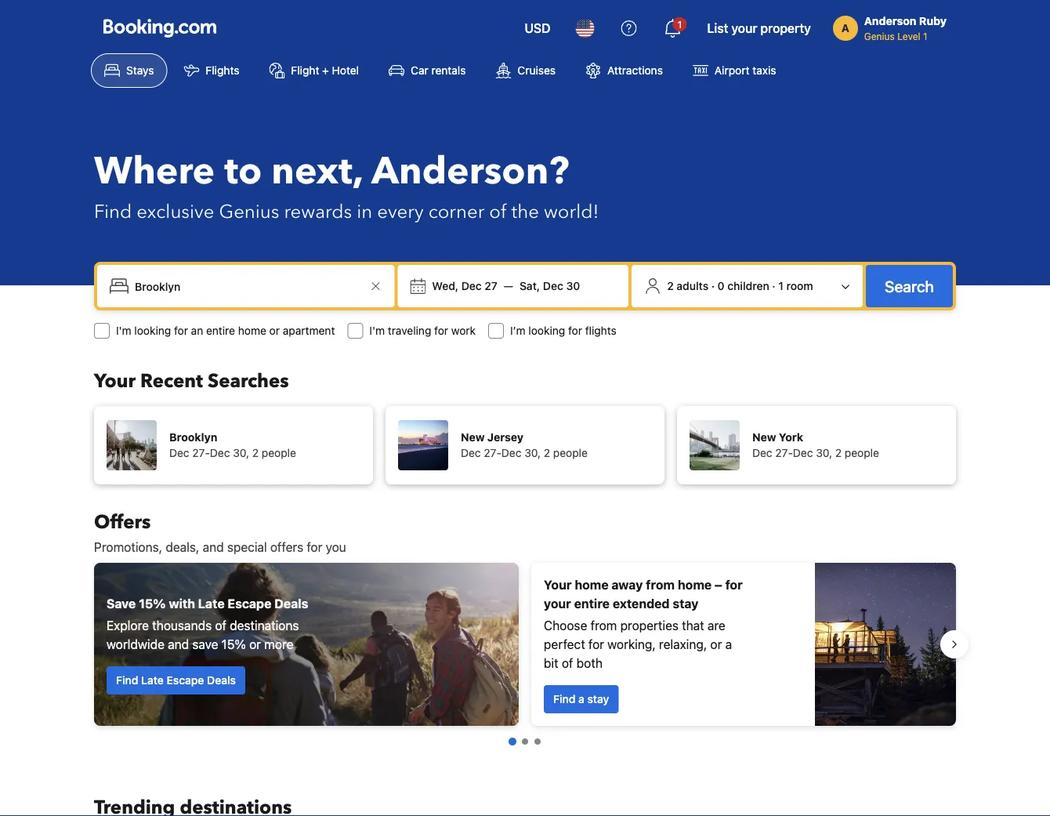 Task type: locate. For each thing, give the bounding box(es) containing it.
world!
[[544, 199, 599, 225]]

people inside new jersey dec 27-dec 30, 2 people
[[553, 447, 588, 459]]

progress bar
[[509, 738, 541, 746]]

27- inside new jersey dec 27-dec 30, 2 people
[[484, 447, 502, 459]]

0 vertical spatial of
[[489, 199, 507, 225]]

explore
[[107, 618, 149, 633]]

0 vertical spatial genius
[[865, 31, 895, 42]]

1 vertical spatial late
[[141, 674, 164, 687]]

escape down save
[[167, 674, 204, 687]]

0 horizontal spatial i'm
[[116, 324, 131, 337]]

genius inside where to next, anderson? find exclusive genius rewards in every corner of the world!
[[219, 199, 279, 225]]

deals inside save 15% with late escape deals explore thousands of destinations worldwide and save 15% or more
[[275, 596, 308, 611]]

0 horizontal spatial or
[[249, 637, 261, 652]]

0 horizontal spatial looking
[[134, 324, 171, 337]]

1 left list
[[678, 19, 682, 30]]

find inside where to next, anderson? find exclusive genius rewards in every corner of the world!
[[94, 199, 132, 225]]

2 looking from the left
[[529, 324, 565, 337]]

0 vertical spatial escape
[[228, 596, 272, 611]]

special
[[227, 540, 267, 555]]

0 horizontal spatial ·
[[712, 280, 715, 292]]

your recent searches
[[94, 368, 289, 394]]

genius
[[865, 31, 895, 42], [219, 199, 279, 225]]

1 horizontal spatial deals
[[275, 596, 308, 611]]

2 30, from the left
[[525, 447, 541, 459]]

0 vertical spatial entire
[[206, 324, 235, 337]]

deals
[[275, 596, 308, 611], [207, 674, 236, 687]]

1 left the room at the right top of page
[[779, 280, 784, 292]]

1 vertical spatial genius
[[219, 199, 279, 225]]

an
[[191, 324, 203, 337]]

· left 0
[[712, 280, 715, 292]]

anderson ruby genius level 1
[[865, 15, 947, 42]]

and inside save 15% with late escape deals explore thousands of destinations worldwide and save 15% or more
[[168, 637, 189, 652]]

1 horizontal spatial looking
[[529, 324, 565, 337]]

where to next, anderson? find exclusive genius rewards in every corner of the world!
[[94, 146, 599, 225]]

or down destinations
[[249, 637, 261, 652]]

1 horizontal spatial 1
[[779, 280, 784, 292]]

for left work
[[434, 324, 449, 337]]

your right list
[[732, 21, 758, 36]]

0 horizontal spatial people
[[262, 447, 296, 459]]

1 new from the left
[[461, 431, 485, 444]]

0 horizontal spatial and
[[168, 637, 189, 652]]

2 horizontal spatial of
[[562, 656, 573, 671]]

1 horizontal spatial and
[[203, 540, 224, 555]]

· right children
[[773, 280, 776, 292]]

27-
[[192, 447, 210, 459], [484, 447, 502, 459], [776, 447, 793, 459]]

0 vertical spatial your
[[732, 21, 758, 36]]

1 vertical spatial find
[[116, 674, 138, 687]]

1 vertical spatial a
[[579, 693, 585, 706]]

27- down the brooklyn
[[192, 447, 210, 459]]

2 new from the left
[[753, 431, 777, 444]]

1 horizontal spatial people
[[553, 447, 588, 459]]

1 vertical spatial entire
[[574, 596, 610, 611]]

2 27- from the left
[[484, 447, 502, 459]]

children
[[728, 280, 770, 292]]

a down both at bottom
[[579, 693, 585, 706]]

new inside new jersey dec 27-dec 30, 2 people
[[461, 431, 485, 444]]

new left the york
[[753, 431, 777, 444]]

0 horizontal spatial new
[[461, 431, 485, 444]]

promotions,
[[94, 540, 162, 555]]

1 vertical spatial your
[[544, 596, 571, 611]]

1 horizontal spatial late
[[198, 596, 225, 611]]

1 horizontal spatial ·
[[773, 280, 776, 292]]

home down where are you going? field
[[238, 324, 266, 337]]

deals up destinations
[[275, 596, 308, 611]]

—
[[504, 280, 514, 292]]

0 vertical spatial find
[[94, 199, 132, 225]]

offers
[[270, 540, 304, 555]]

27- down 'jersey'
[[484, 447, 502, 459]]

1 horizontal spatial new
[[753, 431, 777, 444]]

that
[[682, 618, 705, 633]]

usd button
[[515, 9, 560, 47]]

find late escape deals link
[[107, 666, 245, 695]]

looking for i'm
[[529, 324, 565, 337]]

save
[[107, 596, 136, 611]]

entire
[[206, 324, 235, 337], [574, 596, 610, 611]]

or inside your home away from home – for your entire extended stay choose from properties that are perfect for working, relaxing, or a bit of both
[[711, 637, 722, 652]]

a photo of a couple standing in front of a cabin in a forest at night image
[[815, 563, 957, 726]]

3 30, from the left
[[816, 447, 833, 459]]

home left away
[[575, 577, 609, 592]]

0 horizontal spatial your
[[94, 368, 136, 394]]

escape inside find late escape deals link
[[167, 674, 204, 687]]

i'm looking for flights
[[510, 324, 617, 337]]

30, inside new york dec 27-dec 30, 2 people
[[816, 447, 833, 459]]

3 people from the left
[[845, 447, 880, 459]]

0 vertical spatial 1
[[678, 19, 682, 30]]

1 horizontal spatial from
[[646, 577, 675, 592]]

find a stay
[[554, 693, 609, 706]]

entire inside your home away from home – for your entire extended stay choose from properties that are perfect for working, relaxing, or a bit of both
[[574, 596, 610, 611]]

and inside offers promotions, deals, and special offers for you
[[203, 540, 224, 555]]

brooklyn
[[169, 431, 218, 444]]

escape up destinations
[[228, 596, 272, 611]]

find down 'bit'
[[554, 693, 576, 706]]

27- down the york
[[776, 447, 793, 459]]

relaxing,
[[659, 637, 707, 652]]

your inside your home away from home – for your entire extended stay choose from properties that are perfect for working, relaxing, or a bit of both
[[544, 577, 572, 592]]

find for your home away from home – for your entire extended stay choose from properties that are perfect for working, relaxing, or a bit of both
[[554, 693, 576, 706]]

deals,
[[166, 540, 199, 555]]

new inside new york dec 27-dec 30, 2 people
[[753, 431, 777, 444]]

thousands
[[152, 618, 212, 633]]

looking
[[134, 324, 171, 337], [529, 324, 565, 337]]

1 looking from the left
[[134, 324, 171, 337]]

1 horizontal spatial 27-
[[484, 447, 502, 459]]

of inside where to next, anderson? find exclusive genius rewards in every corner of the world!
[[489, 199, 507, 225]]

list
[[708, 21, 729, 36]]

30, inside new jersey dec 27-dec 30, 2 people
[[525, 447, 541, 459]]

1 right level
[[924, 31, 928, 42]]

0 horizontal spatial entire
[[206, 324, 235, 337]]

1 inside anderson ruby genius level 1
[[924, 31, 928, 42]]

30, for new york dec 27-dec 30, 2 people
[[816, 447, 833, 459]]

search button
[[866, 265, 953, 307]]

1 horizontal spatial entire
[[574, 596, 610, 611]]

2 horizontal spatial or
[[711, 637, 722, 652]]

0 horizontal spatial from
[[591, 618, 617, 633]]

find
[[94, 199, 132, 225], [116, 674, 138, 687], [554, 693, 576, 706]]

new left 'jersey'
[[461, 431, 485, 444]]

both
[[577, 656, 603, 671]]

1 vertical spatial 15%
[[222, 637, 246, 652]]

1 horizontal spatial stay
[[673, 596, 699, 611]]

2 i'm from the left
[[370, 324, 385, 337]]

to
[[224, 146, 262, 197]]

for up both at bottom
[[589, 637, 605, 652]]

1
[[678, 19, 682, 30], [924, 31, 928, 42], [779, 280, 784, 292]]

0 horizontal spatial 30,
[[233, 447, 249, 459]]

1 vertical spatial of
[[215, 618, 227, 633]]

2 horizontal spatial 1
[[924, 31, 928, 42]]

15% right save
[[222, 637, 246, 652]]

1 27- from the left
[[192, 447, 210, 459]]

1 horizontal spatial of
[[489, 199, 507, 225]]

home left –
[[678, 577, 712, 592]]

from up working,
[[591, 618, 617, 633]]

1 horizontal spatial your
[[732, 21, 758, 36]]

2 people from the left
[[553, 447, 588, 459]]

stay
[[673, 596, 699, 611], [588, 693, 609, 706]]

1 vertical spatial stay
[[588, 693, 609, 706]]

anderson?
[[372, 146, 570, 197]]

i'm left an
[[116, 324, 131, 337]]

entire right an
[[206, 324, 235, 337]]

for left you
[[307, 540, 323, 555]]

escape
[[228, 596, 272, 611], [167, 674, 204, 687]]

or left apartment
[[269, 324, 280, 337]]

30, for new jersey dec 27-dec 30, 2 people
[[525, 447, 541, 459]]

1 30, from the left
[[233, 447, 249, 459]]

deals down save
[[207, 674, 236, 687]]

2 horizontal spatial people
[[845, 447, 880, 459]]

0 vertical spatial late
[[198, 596, 225, 611]]

0 horizontal spatial of
[[215, 618, 227, 633]]

attractions link
[[572, 53, 677, 88]]

stays link
[[91, 53, 167, 88]]

0 horizontal spatial 1
[[678, 19, 682, 30]]

and down thousands
[[168, 637, 189, 652]]

genius down anderson
[[865, 31, 895, 42]]

or
[[269, 324, 280, 337], [249, 637, 261, 652], [711, 637, 722, 652]]

from
[[646, 577, 675, 592], [591, 618, 617, 633]]

region
[[82, 557, 969, 732]]

stay down both at bottom
[[588, 693, 609, 706]]

1 vertical spatial and
[[168, 637, 189, 652]]

recent
[[140, 368, 203, 394]]

and right 'deals,'
[[203, 540, 224, 555]]

0 horizontal spatial escape
[[167, 674, 204, 687]]

genius down to
[[219, 199, 279, 225]]

0 horizontal spatial genius
[[219, 199, 279, 225]]

0 horizontal spatial 15%
[[139, 596, 166, 611]]

people inside new york dec 27-dec 30, 2 people
[[845, 447, 880, 459]]

i'm traveling for work
[[370, 324, 476, 337]]

more
[[264, 637, 294, 652]]

2 vertical spatial 1
[[779, 280, 784, 292]]

0 vertical spatial a
[[726, 637, 732, 652]]

1 horizontal spatial escape
[[228, 596, 272, 611]]

of
[[489, 199, 507, 225], [215, 618, 227, 633], [562, 656, 573, 671]]

i'm left traveling
[[370, 324, 385, 337]]

looking left an
[[134, 324, 171, 337]]

wed,
[[432, 280, 459, 292]]

0 horizontal spatial your
[[544, 596, 571, 611]]

1 people from the left
[[262, 447, 296, 459]]

1 horizontal spatial 30,
[[525, 447, 541, 459]]

0 vertical spatial stay
[[673, 596, 699, 611]]

car rentals link
[[376, 53, 479, 88]]

i'm
[[510, 324, 526, 337]]

a inside your home away from home – for your entire extended stay choose from properties that are perfect for working, relaxing, or a bit of both
[[726, 637, 732, 652]]

2 vertical spatial of
[[562, 656, 573, 671]]

1 horizontal spatial i'm
[[370, 324, 385, 337]]

late down worldwide
[[141, 674, 164, 687]]

0 vertical spatial and
[[203, 540, 224, 555]]

save 15% with late escape deals explore thousands of destinations worldwide and save 15% or more
[[107, 596, 308, 652]]

0 vertical spatial deals
[[275, 596, 308, 611]]

1 horizontal spatial 15%
[[222, 637, 246, 652]]

1 horizontal spatial a
[[726, 637, 732, 652]]

offers main content
[[82, 509, 969, 816]]

for right –
[[726, 577, 743, 592]]

of left the the
[[489, 199, 507, 225]]

1 horizontal spatial genius
[[865, 31, 895, 42]]

find down worldwide
[[116, 674, 138, 687]]

15%
[[139, 596, 166, 611], [222, 637, 246, 652]]

30, inside brooklyn dec 27-dec 30, 2 people
[[233, 447, 249, 459]]

flights
[[585, 324, 617, 337]]

anderson
[[865, 15, 917, 27]]

0 horizontal spatial 27-
[[192, 447, 210, 459]]

airport taxis
[[715, 64, 777, 77]]

+
[[322, 64, 329, 77]]

a down are
[[726, 637, 732, 652]]

0 vertical spatial 15%
[[139, 596, 166, 611]]

1 vertical spatial your
[[544, 577, 572, 592]]

1 vertical spatial escape
[[167, 674, 204, 687]]

and
[[203, 540, 224, 555], [168, 637, 189, 652]]

3 27- from the left
[[776, 447, 793, 459]]

27- for new york dec 27-dec 30, 2 people
[[776, 447, 793, 459]]

1 i'm from the left
[[116, 324, 131, 337]]

dec
[[462, 280, 482, 292], [543, 280, 564, 292], [169, 447, 189, 459], [210, 447, 230, 459], [461, 447, 481, 459], [502, 447, 522, 459], [753, 447, 773, 459], [793, 447, 813, 459]]

find down where
[[94, 199, 132, 225]]

searches
[[208, 368, 289, 394]]

i'm for i'm looking for an entire home or apartment
[[116, 324, 131, 337]]

are
[[708, 618, 726, 633]]

of up save
[[215, 618, 227, 633]]

2 horizontal spatial 27-
[[776, 447, 793, 459]]

of right 'bit'
[[562, 656, 573, 671]]

looking right i'm
[[529, 324, 565, 337]]

looking for i'm
[[134, 324, 171, 337]]

2 horizontal spatial 30,
[[816, 447, 833, 459]]

late right "with"
[[198, 596, 225, 611]]

1 vertical spatial 1
[[924, 31, 928, 42]]

late inside save 15% with late escape deals explore thousands of destinations worldwide and save 15% or more
[[198, 596, 225, 611]]

15% left "with"
[[139, 596, 166, 611]]

2 vertical spatial find
[[554, 693, 576, 706]]

0 vertical spatial your
[[94, 368, 136, 394]]

0 horizontal spatial home
[[238, 324, 266, 337]]

·
[[712, 280, 715, 292], [773, 280, 776, 292]]

your
[[94, 368, 136, 394], [544, 577, 572, 592]]

from up "extended"
[[646, 577, 675, 592]]

stay up "that"
[[673, 596, 699, 611]]

your up the choose
[[544, 577, 572, 592]]

1 horizontal spatial your
[[544, 577, 572, 592]]

30,
[[233, 447, 249, 459], [525, 447, 541, 459], [816, 447, 833, 459]]

or down are
[[711, 637, 722, 652]]

entire up the choose
[[574, 596, 610, 611]]

people for new jersey dec 27-dec 30, 2 people
[[553, 447, 588, 459]]

your left recent
[[94, 368, 136, 394]]

27- inside new york dec 27-dec 30, 2 people
[[776, 447, 793, 459]]

1 vertical spatial deals
[[207, 674, 236, 687]]

find for save 15% with late escape deals explore thousands of destinations worldwide and save 15% or more
[[116, 674, 138, 687]]

for inside offers promotions, deals, and special offers for you
[[307, 540, 323, 555]]

in
[[357, 199, 373, 225]]

your up the choose
[[544, 596, 571, 611]]



Task type: describe. For each thing, give the bounding box(es) containing it.
2 adults · 0 children · 1 room button
[[638, 271, 857, 301]]

region containing your home away from home – for your entire extended stay
[[82, 557, 969, 732]]

apartment
[[283, 324, 335, 337]]

genius inside anderson ruby genius level 1
[[865, 31, 895, 42]]

car
[[411, 64, 429, 77]]

york
[[779, 431, 804, 444]]

jersey
[[488, 431, 524, 444]]

27- inside brooklyn dec 27-dec 30, 2 people
[[192, 447, 210, 459]]

rentals
[[432, 64, 466, 77]]

airport
[[715, 64, 750, 77]]

every
[[377, 199, 424, 225]]

list your property link
[[698, 9, 821, 47]]

new jersey dec 27-dec 30, 2 people
[[461, 431, 588, 459]]

people inside brooklyn dec 27-dec 30, 2 people
[[262, 447, 296, 459]]

1 horizontal spatial home
[[575, 577, 609, 592]]

corner
[[429, 199, 485, 225]]

worldwide
[[107, 637, 165, 652]]

1 horizontal spatial or
[[269, 324, 280, 337]]

flight + hotel
[[291, 64, 359, 77]]

bit
[[544, 656, 559, 671]]

hotel
[[332, 64, 359, 77]]

Where are you going? field
[[129, 272, 366, 300]]

of inside save 15% with late escape deals explore thousands of destinations worldwide and save 15% or more
[[215, 618, 227, 633]]

offers promotions, deals, and special offers for you
[[94, 509, 346, 555]]

rewards
[[284, 199, 352, 225]]

1 · from the left
[[712, 280, 715, 292]]

your home away from home – for your entire extended stay choose from properties that are perfect for working, relaxing, or a bit of both
[[544, 577, 743, 671]]

flight
[[291, 64, 319, 77]]

for left an
[[174, 324, 188, 337]]

find late escape deals
[[116, 674, 236, 687]]

car rentals
[[411, 64, 466, 77]]

your for your home away from home – for your entire extended stay choose from properties that are perfect for working, relaxing, or a bit of both
[[544, 577, 572, 592]]

1 inside dropdown button
[[779, 280, 784, 292]]

with
[[169, 596, 195, 611]]

2 inside 2 adults · 0 children · 1 room dropdown button
[[667, 280, 674, 292]]

sat, dec 30 button
[[514, 272, 587, 300]]

a
[[842, 22, 850, 34]]

property
[[761, 21, 811, 36]]

0 horizontal spatial late
[[141, 674, 164, 687]]

flight + hotel link
[[256, 53, 372, 88]]

perfect
[[544, 637, 586, 652]]

your account menu anderson ruby genius level 1 element
[[833, 7, 953, 43]]

cruises link
[[483, 53, 569, 88]]

30
[[566, 280, 580, 292]]

stays
[[126, 64, 154, 77]]

traveling
[[388, 324, 431, 337]]

level
[[898, 31, 921, 42]]

find a stay link
[[544, 685, 619, 713]]

group of friends hiking in the mountains on a sunny day image
[[94, 563, 519, 726]]

0 horizontal spatial a
[[579, 693, 585, 706]]

exclusive
[[137, 199, 214, 225]]

properties
[[621, 618, 679, 633]]

2 horizontal spatial home
[[678, 577, 712, 592]]

–
[[715, 577, 723, 592]]

offers
[[94, 509, 151, 535]]

2 inside new york dec 27-dec 30, 2 people
[[836, 447, 842, 459]]

2 inside new jersey dec 27-dec 30, 2 people
[[544, 447, 550, 459]]

progress bar inside offers main content
[[509, 738, 541, 746]]

1 inside dropdown button
[[678, 19, 682, 30]]

new york dec 27-dec 30, 2 people
[[753, 431, 880, 459]]

2 inside brooklyn dec 27-dec 30, 2 people
[[252, 447, 259, 459]]

2 adults · 0 children · 1 room
[[667, 280, 814, 292]]

wed, dec 27 button
[[426, 272, 504, 300]]

airport taxis link
[[680, 53, 790, 88]]

you
[[326, 540, 346, 555]]

of inside your home away from home – for your entire extended stay choose from properties that are perfect for working, relaxing, or a bit of both
[[562, 656, 573, 671]]

1 vertical spatial from
[[591, 618, 617, 633]]

next,
[[272, 146, 363, 197]]

room
[[787, 280, 814, 292]]

work
[[451, 324, 476, 337]]

attractions
[[608, 64, 663, 77]]

27
[[485, 280, 498, 292]]

stay inside your home away from home – for your entire extended stay choose from properties that are perfect for working, relaxing, or a bit of both
[[673, 596, 699, 611]]

i'm for i'm traveling for work
[[370, 324, 385, 337]]

taxis
[[753, 64, 777, 77]]

cruises
[[518, 64, 556, 77]]

new for new jersey
[[461, 431, 485, 444]]

escape inside save 15% with late escape deals explore thousands of destinations worldwide and save 15% or more
[[228, 596, 272, 611]]

0 horizontal spatial deals
[[207, 674, 236, 687]]

people for new york dec 27-dec 30, 2 people
[[845, 447, 880, 459]]

adults
[[677, 280, 709, 292]]

where
[[94, 146, 215, 197]]

or inside save 15% with late escape deals explore thousands of destinations worldwide and save 15% or more
[[249, 637, 261, 652]]

choose
[[544, 618, 588, 633]]

wed, dec 27 — sat, dec 30
[[432, 280, 580, 292]]

for left flights
[[568, 324, 582, 337]]

flights
[[206, 64, 239, 77]]

save
[[192, 637, 218, 652]]

27- for new jersey dec 27-dec 30, 2 people
[[484, 447, 502, 459]]

0
[[718, 280, 725, 292]]

0 vertical spatial from
[[646, 577, 675, 592]]

new for new york
[[753, 431, 777, 444]]

booking.com image
[[103, 19, 216, 38]]

your inside your home away from home – for your entire extended stay choose from properties that are perfect for working, relaxing, or a bit of both
[[544, 596, 571, 611]]

brooklyn dec 27-dec 30, 2 people
[[169, 431, 296, 459]]

sat,
[[520, 280, 540, 292]]

search
[[885, 277, 935, 295]]

list your property
[[708, 21, 811, 36]]

2 · from the left
[[773, 280, 776, 292]]

usd
[[525, 21, 551, 36]]

your for your recent searches
[[94, 368, 136, 394]]

i'm looking for an entire home or apartment
[[116, 324, 335, 337]]

away
[[612, 577, 643, 592]]

extended
[[613, 596, 670, 611]]

flights link
[[170, 53, 253, 88]]

1 button
[[654, 9, 692, 47]]

the
[[512, 199, 539, 225]]

ruby
[[920, 15, 947, 27]]

0 horizontal spatial stay
[[588, 693, 609, 706]]



Task type: vqa. For each thing, say whether or not it's contained in the screenshot.
Fly away to your dream holiday image
no



